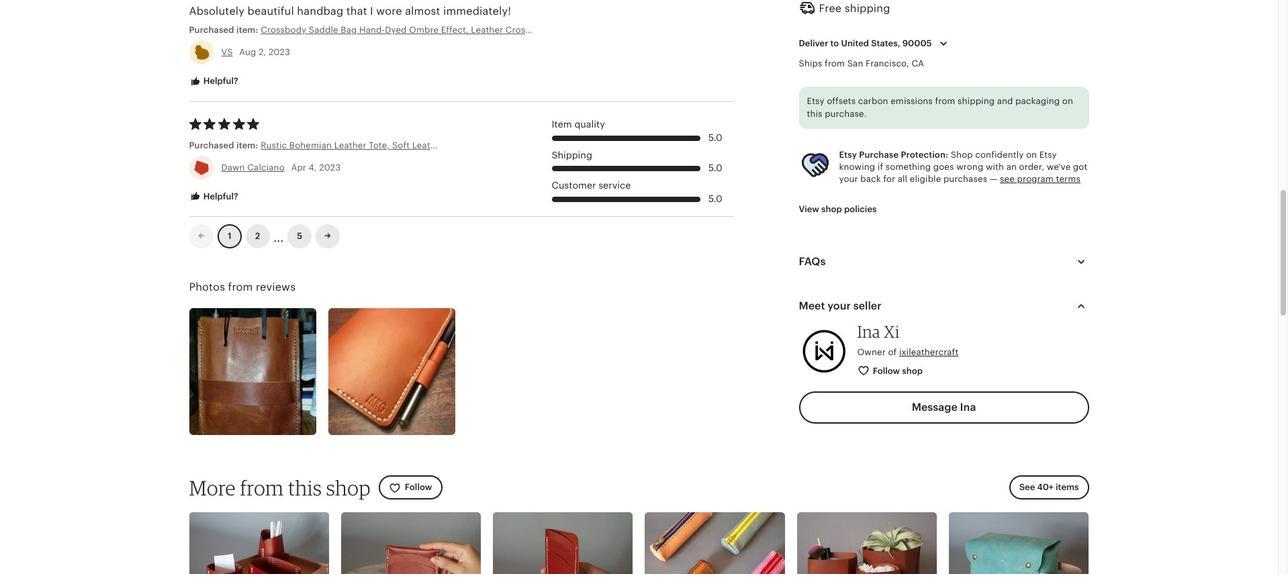 Task type: describe. For each thing, give the bounding box(es) containing it.
customer service
[[552, 180, 631, 191]]

meet
[[799, 300, 825, 313]]

more
[[189, 475, 236, 500]]

follow button
[[379, 476, 442, 500]]

of
[[888, 348, 897, 358]]

view
[[799, 204, 820, 214]]

compact leather cardholder, minimalist leather cardholder image
[[341, 512, 481, 574]]

4,
[[309, 162, 317, 172]]

etsy purchase protection:
[[840, 150, 949, 160]]

from inside etsy offsets carbon emissions from shipping and packaging on this purchase.
[[936, 96, 956, 106]]

faqs button
[[787, 246, 1102, 278]]

from for san
[[825, 59, 845, 69]]

ina xi owner of ixileathercraft
[[858, 322, 959, 358]]

all
[[898, 174, 908, 184]]

vs aug 2, 2023
[[221, 47, 290, 57]]

ca
[[912, 59, 925, 69]]

free shipping
[[819, 2, 891, 15]]

quality
[[575, 119, 605, 130]]

if
[[878, 162, 884, 172]]

with
[[986, 162, 1005, 172]]

order,
[[1020, 162, 1045, 172]]

helpful? button for dawn  calciano
[[179, 185, 248, 209]]

shop for view
[[822, 204, 842, 214]]

shop confidently on etsy knowing if something goes wrong with an order, we've got your back for all eligible purchases —
[[840, 150, 1088, 184]]

this inside etsy offsets carbon emissions from shipping and packaging on this purchase.
[[807, 109, 823, 119]]

deliver to united states, 90005
[[799, 38, 932, 49]]

helpful? for dawn  calciano apr 4, 2023
[[201, 191, 238, 201]]

more from this shop
[[189, 475, 371, 500]]

packaging
[[1016, 96, 1060, 106]]

faqs
[[799, 256, 826, 268]]

etsy inside shop confidently on etsy knowing if something goes wrong with an order, we've got your back for all eligible purchases —
[[1040, 150, 1057, 160]]

united
[[842, 38, 869, 49]]

carbon
[[859, 96, 889, 106]]

1
[[228, 231, 231, 241]]

from for this
[[240, 475, 284, 500]]

on inside etsy offsets carbon emissions from shipping and packaging on this purchase.
[[1063, 96, 1074, 106]]

knowing
[[840, 162, 876, 172]]

purchased for dawn  calciano apr 4, 2023
[[189, 140, 234, 150]]

purchases
[[944, 174, 988, 184]]

apr
[[291, 162, 306, 172]]

5
[[297, 231, 302, 241]]

from for reviews
[[228, 281, 253, 294]]

2,
[[259, 47, 266, 57]]

meet your seller button
[[787, 291, 1102, 323]]

leather organizer set, makeup organizer, toiletry organizer, desk organizer, nested organizer, handmade home organizer set image
[[797, 512, 937, 574]]

2 link
[[246, 225, 270, 249]]

photos
[[189, 281, 225, 294]]

ixileathercraft
[[900, 348, 959, 358]]

message
[[912, 401, 958, 414]]

xi
[[884, 322, 900, 342]]

etsy for etsy purchase protection:
[[840, 150, 857, 160]]

terms
[[1057, 174, 1081, 184]]

customer
[[552, 180, 596, 191]]

ships
[[799, 59, 823, 69]]

got
[[1074, 162, 1088, 172]]

an
[[1007, 162, 1017, 172]]

see
[[1000, 174, 1015, 184]]

for
[[884, 174, 896, 184]]

states,
[[872, 38, 901, 49]]

free
[[819, 2, 842, 15]]

emissions
[[891, 96, 933, 106]]

item quality
[[552, 119, 605, 130]]

etsy offsets carbon emissions from shipping and packaging on this purchase.
[[807, 96, 1074, 119]]

something
[[886, 162, 931, 172]]

5.0 for service
[[709, 193, 723, 204]]

5 link
[[288, 225, 312, 249]]

protection:
[[901, 150, 949, 160]]

meet your seller
[[799, 300, 882, 313]]

items
[[1056, 483, 1079, 493]]

aug
[[239, 47, 256, 57]]

owner
[[858, 348, 886, 358]]

1 link
[[217, 225, 242, 249]]

helpful? for vs aug 2, 2023
[[201, 76, 238, 86]]



Task type: vqa. For each thing, say whether or not it's contained in the screenshot.
Beautiful
yes



Task type: locate. For each thing, give the bounding box(es) containing it.
ina up owner
[[858, 322, 881, 342]]

see program terms link
[[1000, 174, 1081, 184]]

ina inside button
[[961, 401, 976, 414]]

item
[[552, 119, 572, 130]]

5.0
[[709, 132, 723, 143], [709, 163, 723, 174], [709, 193, 723, 204]]

follow down of
[[873, 366, 900, 376]]

on up order,
[[1027, 150, 1037, 160]]

1 vertical spatial follow
[[405, 483, 432, 493]]

purchase.
[[825, 109, 867, 119]]

personalized pencil case with zipper, leather pen holder,pen holder with zipper,pen organizer, pencil holder, customized leather pen holder image
[[645, 512, 785, 574]]

purchased item: for dawn  calciano
[[189, 140, 261, 150]]

shipping
[[552, 150, 592, 160]]

shop down ixileathercraft
[[903, 366, 923, 376]]

shipping inside etsy offsets carbon emissions from shipping and packaging on this purchase.
[[958, 96, 995, 106]]

2023 right 2,
[[269, 47, 290, 57]]

0 vertical spatial purchased item:
[[189, 25, 261, 35]]

etsy up knowing
[[840, 150, 857, 160]]

1 purchased item: from the top
[[189, 25, 261, 35]]

your right meet
[[828, 300, 851, 313]]

handbag
[[297, 5, 344, 17]]

immediately!
[[443, 5, 511, 17]]

4 piece minimalist desk organizer set, office organizer set, stationary organizer set, leather pen holder, leather tray image
[[189, 512, 329, 574]]

confidently
[[976, 150, 1024, 160]]

item: up dawn  calciano link
[[236, 140, 258, 150]]

message ina button
[[799, 392, 1089, 424]]

2 horizontal spatial etsy
[[1040, 150, 1057, 160]]

vs
[[221, 47, 233, 57]]

helpful?
[[201, 76, 238, 86], [201, 191, 238, 201]]

1 helpful? button from the top
[[179, 69, 248, 94]]

shop inside view shop policies button
[[822, 204, 842, 214]]

2 5.0 from the top
[[709, 163, 723, 174]]

dawn
[[221, 162, 245, 172]]

purchased down the absolutely
[[189, 25, 234, 35]]

to
[[831, 38, 839, 49]]

ina inside 'ina xi owner of ixileathercraft'
[[858, 322, 881, 342]]

wrong
[[957, 162, 984, 172]]

your
[[840, 174, 859, 184], [828, 300, 851, 313]]

40+
[[1038, 483, 1054, 493]]

1 vertical spatial ina
[[961, 401, 976, 414]]

seller
[[854, 300, 882, 313]]

from right photos
[[228, 281, 253, 294]]

dawn  calciano apr 4, 2023
[[221, 162, 341, 172]]

1 horizontal spatial follow
[[873, 366, 900, 376]]

dawn  calciano link
[[221, 162, 285, 172]]

helpful? button for vs
[[179, 69, 248, 94]]

2 vertical spatial 5.0
[[709, 193, 723, 204]]

2 horizontal spatial shop
[[903, 366, 923, 376]]

1 vertical spatial purchased item:
[[189, 140, 261, 150]]

1 item: from the top
[[236, 25, 258, 35]]

ina right message
[[961, 401, 976, 414]]

0 vertical spatial helpful?
[[201, 76, 238, 86]]

calciano
[[247, 162, 285, 172]]

2
[[255, 231, 260, 241]]

on
[[1063, 96, 1074, 106], [1027, 150, 1037, 160]]

etsy inside etsy offsets carbon emissions from shipping and packaging on this purchase.
[[807, 96, 825, 106]]

2 purchased from the top
[[189, 140, 234, 150]]

1 helpful? from the top
[[201, 76, 238, 86]]

1 vertical spatial helpful?
[[201, 191, 238, 201]]

0 vertical spatial ina
[[858, 322, 881, 342]]

see 40+ items
[[1020, 483, 1079, 493]]

purchased item: up dawn on the top left
[[189, 140, 261, 150]]

1 horizontal spatial etsy
[[840, 150, 857, 160]]

2 item: from the top
[[236, 140, 258, 150]]

wore
[[376, 5, 402, 17]]

1 vertical spatial purchased
[[189, 140, 234, 150]]

reviews
[[256, 281, 296, 294]]

item: for calciano
[[236, 140, 258, 150]]

policies
[[844, 204, 877, 214]]

2 helpful? button from the top
[[179, 185, 248, 209]]

purchased item:
[[189, 25, 261, 35], [189, 140, 261, 150]]

and
[[998, 96, 1014, 106]]

ina xi image
[[799, 326, 850, 377]]

1 vertical spatial shop
[[903, 366, 923, 376]]

0 vertical spatial shipping
[[845, 2, 891, 15]]

shop inside follow shop button
[[903, 366, 923, 376]]

etsy for etsy offsets carbon emissions from shipping and packaging on this purchase.
[[807, 96, 825, 106]]

follow for follow shop
[[873, 366, 900, 376]]

deliver
[[799, 38, 829, 49]]

from down to
[[825, 59, 845, 69]]

0 vertical spatial helpful? button
[[179, 69, 248, 94]]

your inside shop confidently on etsy knowing if something goes wrong with an order, we've got your back for all eligible purchases —
[[840, 174, 859, 184]]

on inside shop confidently on etsy knowing if something goes wrong with an order, we've got your back for all eligible purchases —
[[1027, 150, 1037, 160]]

0 vertical spatial 5.0
[[709, 132, 723, 143]]

shipping
[[845, 2, 891, 15], [958, 96, 995, 106]]

1 horizontal spatial shipping
[[958, 96, 995, 106]]

absolutely beautiful handbag that i wore almost immediately!
[[189, 5, 511, 17]]

see 40+ items link
[[1010, 476, 1089, 500]]

0 horizontal spatial 2023
[[269, 47, 290, 57]]

2 vertical spatial shop
[[326, 475, 371, 500]]

1 horizontal spatial on
[[1063, 96, 1074, 106]]

5.0 for quality
[[709, 132, 723, 143]]

follow shop
[[873, 366, 923, 376]]

2 purchased item: from the top
[[189, 140, 261, 150]]

0 vertical spatial your
[[840, 174, 859, 184]]

purchase
[[860, 150, 899, 160]]

0 vertical spatial purchased
[[189, 25, 234, 35]]

almost
[[405, 5, 440, 17]]

follow for follow
[[405, 483, 432, 493]]

shop
[[951, 150, 973, 160]]

90005
[[903, 38, 932, 49]]

item:
[[236, 25, 258, 35], [236, 140, 258, 150]]

purchased item: down the absolutely
[[189, 25, 261, 35]]

shipping up deliver to united states, 90005
[[845, 2, 891, 15]]

1 vertical spatial 2023
[[319, 162, 341, 172]]

purchased
[[189, 25, 234, 35], [189, 140, 234, 150]]

that
[[346, 5, 367, 17]]

beautiful
[[248, 5, 294, 17]]

view shop policies button
[[789, 198, 887, 222]]

purchased item: for vs
[[189, 25, 261, 35]]

shop right view
[[822, 204, 842, 214]]

2023 right the 4,
[[319, 162, 341, 172]]

follow
[[873, 366, 900, 376], [405, 483, 432, 493]]

0 horizontal spatial on
[[1027, 150, 1037, 160]]

1 horizontal spatial this
[[807, 109, 823, 119]]

purchased for vs aug 2, 2023
[[189, 25, 234, 35]]

item: up aug
[[236, 25, 258, 35]]

1 vertical spatial helpful? button
[[179, 185, 248, 209]]

1 vertical spatial your
[[828, 300, 851, 313]]

this
[[807, 109, 823, 119], [288, 475, 322, 500]]

0 vertical spatial shop
[[822, 204, 842, 214]]

from right emissions
[[936, 96, 956, 106]]

0 vertical spatial this
[[807, 109, 823, 119]]

helpful? button down the vs
[[179, 69, 248, 94]]

helpful? button down dawn on the top left
[[179, 185, 248, 209]]

turquoise leather toiletry bag, leather dopp kit, leather cosmetic bag, travel organizer image
[[949, 512, 1089, 574]]

francisco,
[[866, 59, 910, 69]]

service
[[599, 180, 631, 191]]

1 horizontal spatial shop
[[822, 204, 842, 214]]

0 horizontal spatial follow
[[405, 483, 432, 493]]

vs link
[[221, 47, 233, 57]]

offsets
[[827, 96, 856, 106]]

your inside dropdown button
[[828, 300, 851, 313]]

shop left follow button at the left of the page
[[326, 475, 371, 500]]

0 vertical spatial 2023
[[269, 47, 290, 57]]

0 horizontal spatial ina
[[858, 322, 881, 342]]

from right more
[[240, 475, 284, 500]]

1 vertical spatial this
[[288, 475, 322, 500]]

—
[[990, 174, 998, 184]]

1 purchased from the top
[[189, 25, 234, 35]]

0 horizontal spatial shipping
[[845, 2, 891, 15]]

deliver to united states, 90005 button
[[789, 30, 962, 58]]

shop for follow
[[903, 366, 923, 376]]

san
[[848, 59, 864, 69]]

1 horizontal spatial 2023
[[319, 162, 341, 172]]

etsy
[[807, 96, 825, 106], [840, 150, 857, 160], [1040, 150, 1057, 160]]

program
[[1018, 174, 1054, 184]]

3 5.0 from the top
[[709, 193, 723, 204]]

your down knowing
[[840, 174, 859, 184]]

1 vertical spatial on
[[1027, 150, 1037, 160]]

compact leather cardholder, minimalist leather cardholder, personalization available image
[[493, 512, 633, 574]]

on right packaging
[[1063, 96, 1074, 106]]

shop
[[822, 204, 842, 214], [903, 366, 923, 376], [326, 475, 371, 500]]

message ina
[[912, 401, 976, 414]]

shipping left and
[[958, 96, 995, 106]]

item: for aug
[[236, 25, 258, 35]]

from
[[825, 59, 845, 69], [936, 96, 956, 106], [228, 281, 253, 294], [240, 475, 284, 500]]

follow up 'compact leather cardholder, minimalist leather cardholder' image in the bottom left of the page
[[405, 483, 432, 493]]

etsy up we've
[[1040, 150, 1057, 160]]

goes
[[934, 162, 954, 172]]

1 5.0 from the top
[[709, 132, 723, 143]]

helpful? down the vs
[[201, 76, 238, 86]]

0 vertical spatial on
[[1063, 96, 1074, 106]]

1 vertical spatial item:
[[236, 140, 258, 150]]

…
[[274, 226, 284, 246]]

helpful? down dawn on the top left
[[201, 191, 238, 201]]

1 vertical spatial shipping
[[958, 96, 995, 106]]

absolutely
[[189, 5, 245, 17]]

ixileathercraft link
[[900, 348, 959, 358]]

etsy left offsets
[[807, 96, 825, 106]]

i
[[370, 5, 373, 17]]

1 vertical spatial 5.0
[[709, 163, 723, 174]]

0 vertical spatial follow
[[873, 366, 900, 376]]

see program terms
[[1000, 174, 1081, 184]]

0 horizontal spatial etsy
[[807, 96, 825, 106]]

0 horizontal spatial shop
[[326, 475, 371, 500]]

0 vertical spatial item:
[[236, 25, 258, 35]]

0 horizontal spatial this
[[288, 475, 322, 500]]

purchased up dawn on the top left
[[189, 140, 234, 150]]

2023
[[269, 47, 290, 57], [319, 162, 341, 172]]

follow shop button
[[848, 359, 935, 384]]

2 helpful? from the top
[[201, 191, 238, 201]]

1 horizontal spatial ina
[[961, 401, 976, 414]]



